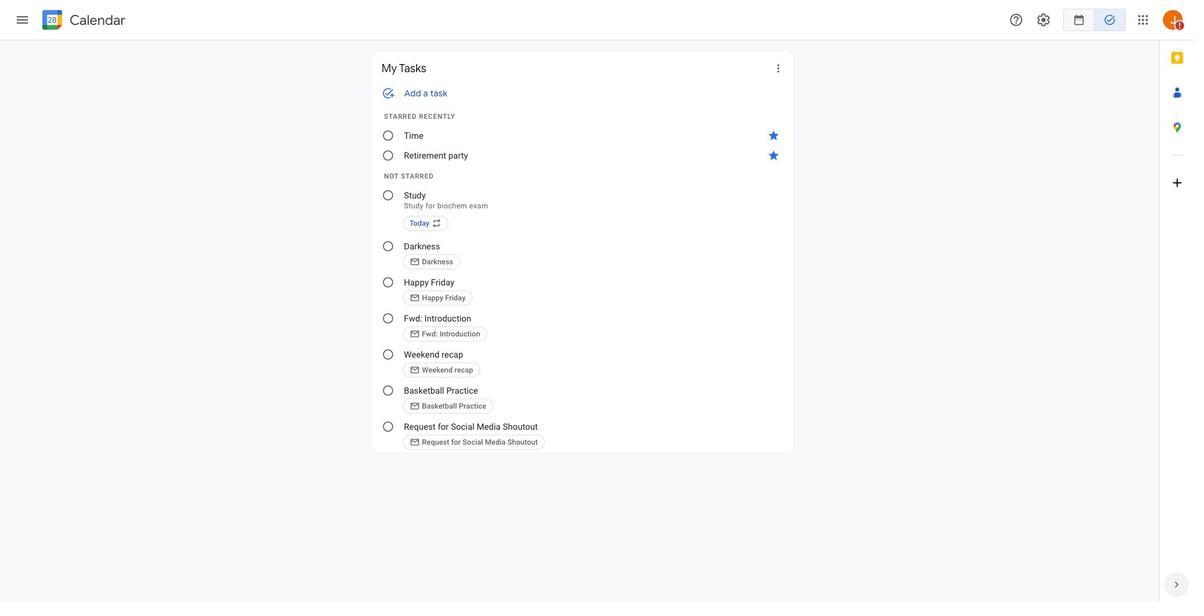 Task type: describe. For each thing, give the bounding box(es) containing it.
tasks sidebar image
[[15, 12, 30, 27]]

support menu image
[[1009, 12, 1024, 27]]

calendar element
[[40, 7, 126, 35]]

heading inside calendar element
[[67, 13, 126, 28]]



Task type: locate. For each thing, give the bounding box(es) containing it.
settings menu image
[[1037, 12, 1052, 27]]

tab list
[[1161, 40, 1195, 568]]

heading
[[67, 13, 126, 28]]



Task type: vqa. For each thing, say whether or not it's contained in the screenshot.
15 element
no



